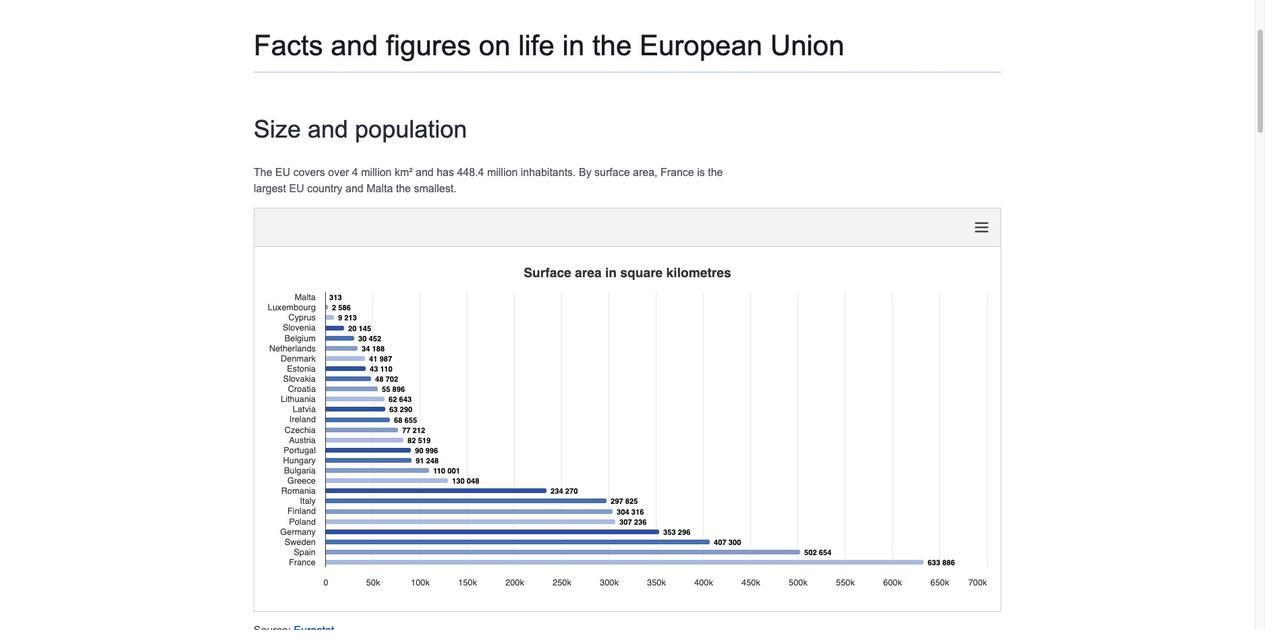 Task type: vqa. For each thing, say whether or not it's contained in the screenshot.
News And Events
no



Task type: locate. For each thing, give the bounding box(es) containing it.
is
[[697, 167, 705, 178]]

2 horizontal spatial the
[[708, 167, 723, 178]]

france
[[661, 167, 694, 178]]

eu right the
[[275, 167, 290, 178]]

country
[[307, 183, 343, 194]]

million
[[361, 167, 392, 178], [487, 167, 518, 178]]

largest
[[254, 183, 286, 194]]

million right 448.4
[[487, 167, 518, 178]]

the
[[592, 30, 632, 61], [708, 167, 723, 178], [396, 183, 411, 194]]

0 horizontal spatial the
[[396, 183, 411, 194]]

2 vertical spatial the
[[396, 183, 411, 194]]

european
[[640, 30, 763, 61]]

eu down covers
[[289, 183, 304, 194]]

1 horizontal spatial the
[[592, 30, 632, 61]]

population
[[355, 115, 467, 143]]

size and population
[[254, 115, 467, 143]]

inhabitants.
[[521, 167, 576, 178]]

malta
[[367, 183, 393, 194]]

eu
[[275, 167, 290, 178], [289, 183, 304, 194]]

the
[[254, 167, 272, 178]]

1 vertical spatial the
[[708, 167, 723, 178]]

and up 'over'
[[308, 115, 348, 143]]

size
[[254, 115, 301, 143]]

0 vertical spatial the
[[592, 30, 632, 61]]

union
[[771, 30, 845, 61]]

the down km²
[[396, 183, 411, 194]]

448.4
[[457, 167, 484, 178]]

smallest.
[[414, 183, 457, 194]]

4
[[352, 167, 358, 178]]

million up malta
[[361, 167, 392, 178]]

figures
[[386, 30, 471, 61]]

1 million from the left
[[361, 167, 392, 178]]

the right is
[[708, 167, 723, 178]]

0 horizontal spatial million
[[361, 167, 392, 178]]

and
[[331, 30, 378, 61], [308, 115, 348, 143], [416, 167, 434, 178], [346, 183, 364, 194]]

and up smallest.
[[416, 167, 434, 178]]

1 horizontal spatial million
[[487, 167, 518, 178]]

2 million from the left
[[487, 167, 518, 178]]

interactive chart image
[[261, 260, 994, 598]]

the right the in
[[592, 30, 632, 61]]

in
[[563, 30, 585, 61]]



Task type: describe. For each thing, give the bounding box(es) containing it.
the eu covers over 4 million km² and has 448.4 million inhabitants. by surface area, france is the largest eu country and malta the smallest.
[[254, 167, 723, 194]]

facts and figures on life in the european union
[[254, 30, 845, 61]]

by
[[579, 167, 592, 178]]

0 vertical spatial eu
[[275, 167, 290, 178]]

over
[[328, 167, 349, 178]]

on
[[479, 30, 511, 61]]

surface
[[595, 167, 630, 178]]

facts
[[254, 30, 323, 61]]

km²
[[395, 167, 413, 178]]

life
[[518, 30, 555, 61]]

covers
[[293, 167, 325, 178]]

has
[[437, 167, 454, 178]]

area,
[[633, 167, 658, 178]]

and down 4
[[346, 183, 364, 194]]

1 vertical spatial eu
[[289, 183, 304, 194]]

and right facts
[[331, 30, 378, 61]]



